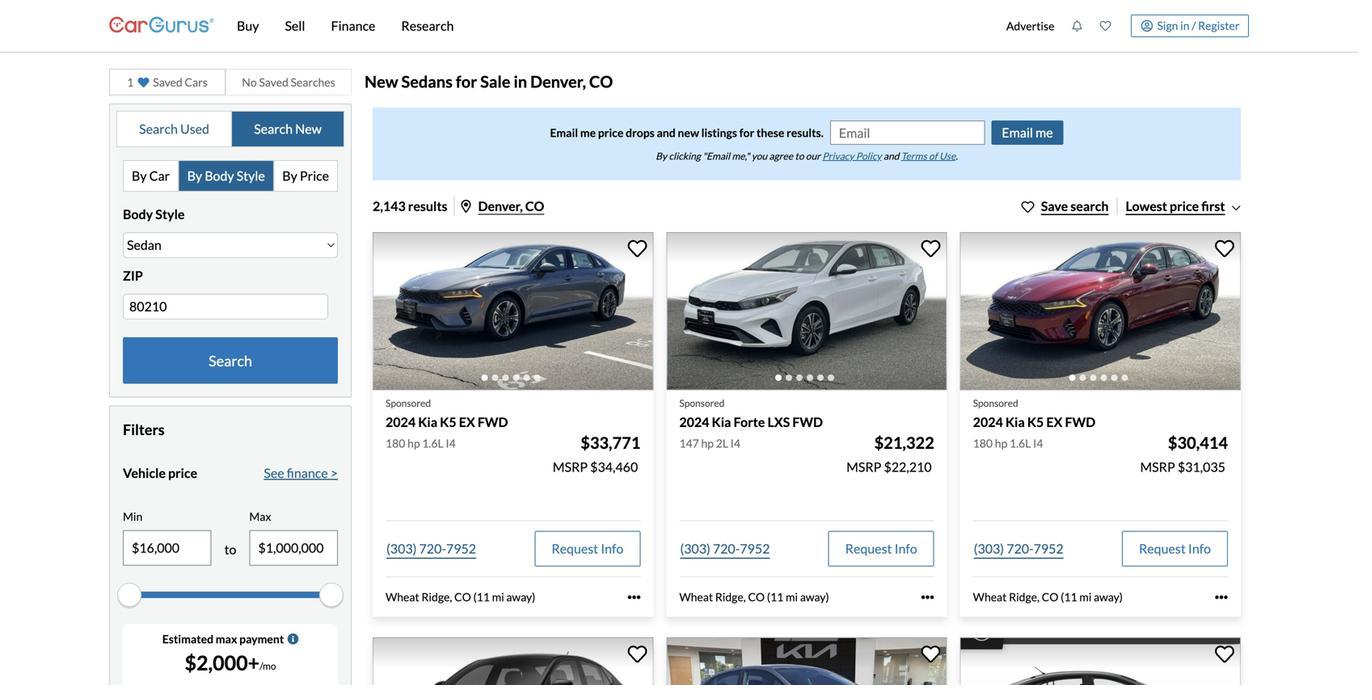 Task type: locate. For each thing, give the bounding box(es) containing it.
map marker alt image
[[461, 200, 471, 213]]

email for email me price drops and new listings for these results.
[[550, 126, 578, 140]]

0 vertical spatial tab list
[[116, 111, 345, 147]]

msrp inside $30,414 msrp $31,035
[[1141, 459, 1176, 475]]

1 horizontal spatial 180
[[974, 436, 993, 450]]

saved right the heart icon
[[153, 75, 183, 89]]

menu containing sign in / register
[[998, 3, 1250, 49]]

next image image
[[628, 298, 644, 324], [922, 298, 938, 324], [1216, 298, 1232, 324]]

menu bar
[[214, 0, 998, 52]]

(11 up aurora black 2023 kia rio lx fwd sedan front-wheel drive continuously variable transmission image
[[474, 590, 490, 604]]

0 horizontal spatial in
[[514, 72, 528, 91]]

3 i4 from the left
[[1034, 436, 1044, 450]]

1 request info from the left
[[552, 541, 624, 557]]

720- for $33,771
[[419, 541, 446, 557]]

1 vertical spatial and
[[884, 150, 900, 162]]

email me
[[1002, 125, 1054, 140]]

i4 for $33,771
[[446, 436, 456, 450]]

k5 for $30,414
[[1028, 414, 1045, 430]]

ex
[[459, 414, 475, 430], [1047, 414, 1063, 430]]

2 request from the left
[[846, 541, 893, 557]]

2 (11 from the left
[[767, 590, 784, 604]]

0 horizontal spatial new
[[295, 121, 322, 137]]

>
[[331, 465, 338, 481]]

2 horizontal spatial request info
[[1140, 541, 1212, 557]]

1 horizontal spatial and
[[884, 150, 900, 162]]

2 request info button from the left
[[829, 531, 935, 567]]

2 kia from the left
[[712, 414, 732, 430]]

0 horizontal spatial sponsored
[[386, 397, 431, 409]]

request info button for $33,771
[[535, 531, 641, 567]]

co for $21,322
[[749, 590, 765, 604]]

1 horizontal spatial k5
[[1028, 414, 1045, 430]]

buy
[[237, 18, 259, 34]]

1 saved from the left
[[153, 75, 183, 89]]

away) up gray 2024 nissan versa s fwd sedan front-wheel drive manual image
[[1094, 590, 1124, 604]]

3 next image image from the left
[[1216, 298, 1232, 324]]

1 horizontal spatial style
[[237, 168, 265, 184]]

1 vertical spatial tab list
[[123, 160, 338, 192]]

style down the car
[[156, 206, 185, 222]]

ellipsis h image
[[628, 591, 641, 604]]

2 sponsored 2024 kia k5 ex fwd from the left
[[974, 397, 1096, 430]]

1 ellipsis h image from the left
[[922, 591, 935, 604]]

mi for $21,322
[[786, 590, 798, 604]]

2 180 from the left
[[974, 436, 993, 450]]

policy
[[857, 150, 882, 162]]

2 horizontal spatial wheat
[[974, 590, 1007, 604]]

ellipsis h image for $30,414
[[1216, 591, 1229, 604]]

search button
[[123, 337, 338, 384]]

2,143 results
[[373, 198, 448, 214]]

1 (303) from the left
[[387, 541, 417, 557]]

by for by car
[[132, 168, 147, 184]]

body down the by car
[[123, 206, 153, 222]]

1 vertical spatial in
[[514, 72, 528, 91]]

and
[[657, 126, 676, 140], [884, 150, 900, 162]]

sponsored for $30,414
[[974, 397, 1019, 409]]

3 request info button from the left
[[1123, 531, 1229, 567]]

2 horizontal spatial info
[[1189, 541, 1212, 557]]

passion red 2024 kia k5 ex fwd sedan front-wheel drive 8-speed automatic image
[[961, 232, 1242, 390]]

wheat for $33,771
[[386, 590, 420, 604]]

1 horizontal spatial (303) 720-7952
[[681, 541, 770, 557]]

2 ridge, from the left
[[716, 590, 746, 604]]

2 horizontal spatial 2024
[[974, 414, 1004, 430]]

1 horizontal spatial 2024
[[680, 414, 710, 430]]

2 horizontal spatial away)
[[1094, 590, 1124, 604]]

me up save
[[1036, 125, 1054, 140]]

to left the "max" text field
[[225, 541, 237, 557]]

0 horizontal spatial (303) 720-7952 button
[[386, 531, 477, 567]]

1 horizontal spatial ex
[[1047, 414, 1063, 430]]

1 next image image from the left
[[628, 298, 644, 324]]

1 720- from the left
[[419, 541, 446, 557]]

saved cars image
[[1100, 20, 1112, 32]]

0 horizontal spatial 720-
[[419, 541, 446, 557]]

saved right no at the left of the page
[[259, 75, 289, 89]]

2 horizontal spatial fwd
[[1066, 414, 1096, 430]]

1 vertical spatial for
[[740, 126, 755, 140]]

0 horizontal spatial 180
[[386, 436, 406, 450]]

2 horizontal spatial wheat ridge, co (11 mi away)
[[974, 590, 1124, 604]]

1 horizontal spatial ellipsis h image
[[1216, 591, 1229, 604]]

2 2024 from the left
[[680, 414, 710, 430]]

wheat ridge, co (11 mi away) for $33,771
[[386, 590, 536, 604]]

(11 up steel gray 2023 kia rio s fwd sedan front-wheel drive continuously variable transmission image
[[767, 590, 784, 604]]

2 away) from the left
[[801, 590, 830, 604]]

3 wheat ridge, co (11 mi away) from the left
[[974, 590, 1124, 604]]

1 horizontal spatial denver,
[[531, 72, 586, 91]]

(11
[[474, 590, 490, 604], [767, 590, 784, 604], [1061, 590, 1078, 604]]

info circle image
[[287, 633, 299, 645]]

3 (303) 720-7952 from the left
[[974, 541, 1064, 557]]

(11 up gray 2024 nissan versa s fwd sedan front-wheel drive manual image
[[1061, 590, 1078, 604]]

k5
[[440, 414, 457, 430], [1028, 414, 1045, 430]]

2 ex from the left
[[1047, 414, 1063, 430]]

by left price
[[282, 168, 297, 184]]

1 horizontal spatial 1.6l
[[1010, 436, 1032, 450]]

0 horizontal spatial me
[[581, 126, 596, 140]]

1 horizontal spatial mi
[[786, 590, 798, 604]]

2 horizontal spatial search
[[254, 121, 293, 137]]

sponsored
[[386, 397, 431, 409], [680, 397, 725, 409], [974, 397, 1019, 409]]

by inside tab
[[132, 168, 147, 184]]

search down no saved searches
[[254, 121, 293, 137]]

1 horizontal spatial (11
[[767, 590, 784, 604]]

car
[[149, 168, 170, 184]]

0 horizontal spatial 1.6l
[[422, 436, 444, 450]]

tab list
[[116, 111, 345, 147], [123, 160, 338, 192]]

1 fwd from the left
[[478, 414, 508, 430]]

ZIP telephone field
[[123, 294, 328, 320]]

1 horizontal spatial me
[[1036, 125, 1054, 140]]

kia inside sponsored 2024 kia forte lxs fwd
[[712, 414, 732, 430]]

1 sponsored from the left
[[386, 397, 431, 409]]

2 horizontal spatial msrp
[[1141, 459, 1176, 475]]

new
[[365, 72, 398, 91], [295, 121, 322, 137]]

2 (303) 720-7952 button from the left
[[680, 531, 771, 567]]

0 horizontal spatial msrp
[[553, 459, 588, 475]]

denver, right sale
[[531, 72, 586, 91]]

body down "used"
[[205, 168, 234, 184]]

mi up gray 2024 nissan versa s fwd sedan front-wheel drive manual image
[[1080, 590, 1092, 604]]

mi for $33,771
[[492, 590, 505, 604]]

1 horizontal spatial request info
[[846, 541, 918, 557]]

0 horizontal spatial k5
[[440, 414, 457, 430]]

0 horizontal spatial request info button
[[535, 531, 641, 567]]

0 horizontal spatial (11
[[474, 590, 490, 604]]

2 (303) from the left
[[681, 541, 711, 557]]

request info
[[552, 541, 624, 557], [846, 541, 918, 557], [1140, 541, 1212, 557]]

0 horizontal spatial kia
[[418, 414, 438, 430]]

aurora black 2023 kia rio lx fwd sedan front-wheel drive continuously variable transmission image
[[373, 638, 654, 685]]

2 next image image from the left
[[922, 298, 938, 324]]

720-
[[419, 541, 446, 557], [713, 541, 740, 557], [1007, 541, 1034, 557]]

1 180 hp 1.6l i4 from the left
[[386, 436, 456, 450]]

tab list containing search used
[[116, 111, 345, 147]]

msrp left $22,210
[[847, 459, 882, 475]]

1.6l for $33,771
[[422, 436, 444, 450]]

results.
[[787, 126, 824, 140]]

2 saved from the left
[[259, 75, 289, 89]]

ellipsis h image
[[922, 591, 935, 604], [1216, 591, 1229, 604]]

request info for $30,414
[[1140, 541, 1212, 557]]

2 horizontal spatial previous image image
[[970, 298, 987, 324]]

2 wheat ridge, co (11 mi away) from the left
[[680, 590, 830, 604]]

kia for $21,322
[[712, 414, 732, 430]]

3 msrp from the left
[[1141, 459, 1176, 475]]

mi up aurora black 2023 kia rio lx fwd sedan front-wheel drive continuously variable transmission image
[[492, 590, 505, 604]]

0 horizontal spatial price
[[168, 465, 197, 481]]

0 horizontal spatial wheat
[[386, 590, 420, 604]]

1 mi from the left
[[492, 590, 505, 604]]

away) up aurora black 2023 kia rio lx fwd sedan front-wheel drive continuously variable transmission image
[[507, 590, 536, 604]]

new inside tab
[[295, 121, 322, 137]]

cargurus logo homepage link link
[[109, 3, 214, 49]]

search down the zip phone field
[[209, 352, 252, 370]]

denver, co button
[[461, 198, 545, 214]]

3 info from the left
[[1189, 541, 1212, 557]]

1 (303) 720-7952 from the left
[[387, 541, 476, 557]]

ridge, for $30,414
[[1010, 590, 1040, 604]]

2 180 hp 1.6l i4 from the left
[[974, 436, 1044, 450]]

(303) 720-7952 button for $30,414
[[974, 531, 1065, 567]]

tab list for search new
[[123, 160, 338, 192]]

2 mi from the left
[[786, 590, 798, 604]]

price right vehicle
[[168, 465, 197, 481]]

180 hp 1.6l i4 for $33,771
[[386, 436, 456, 450]]

1 horizontal spatial 180 hp 1.6l i4
[[974, 436, 1044, 450]]

payment
[[240, 632, 284, 646]]

to
[[795, 150, 804, 162], [225, 541, 237, 557]]

1 horizontal spatial in
[[1181, 18, 1190, 32]]

hp for $21,322
[[702, 436, 714, 450]]

kia for $33,771
[[418, 414, 438, 430]]

1 horizontal spatial kia
[[712, 414, 732, 430]]

in
[[1181, 18, 1190, 32], [514, 72, 528, 91]]

i4
[[446, 436, 456, 450], [731, 436, 741, 450], [1034, 436, 1044, 450]]

by right the car
[[187, 168, 202, 184]]

2l
[[716, 436, 729, 450]]

(303) for $33,771
[[387, 541, 417, 557]]

style left by price
[[237, 168, 265, 184]]

by left the car
[[132, 168, 147, 184]]

2 info from the left
[[895, 541, 918, 557]]

menu
[[998, 3, 1250, 49]]

180 for $33,771
[[386, 436, 406, 450]]

email inside button
[[1002, 125, 1034, 140]]

1 1.6l from the left
[[422, 436, 444, 450]]

(303) 720-7952 for $21,322
[[681, 541, 770, 557]]

2 sponsored from the left
[[680, 397, 725, 409]]

1 (303) 720-7952 button from the left
[[386, 531, 477, 567]]

2 horizontal spatial (303) 720-7952 button
[[974, 531, 1065, 567]]

info for $30,414
[[1189, 541, 1212, 557]]

2 1.6l from the left
[[1010, 436, 1032, 450]]

3 (303) 720-7952 button from the left
[[974, 531, 1065, 567]]

3 away) from the left
[[1094, 590, 1124, 604]]

2 wheat from the left
[[680, 590, 713, 604]]

2 previous image image from the left
[[677, 298, 693, 324]]

2 k5 from the left
[[1028, 414, 1045, 430]]

3 kia from the left
[[1006, 414, 1025, 430]]

search inside search used tab
[[139, 121, 178, 137]]

sponsored 2024 kia k5 ex fwd for $33,771
[[386, 397, 508, 430]]

2 horizontal spatial next image image
[[1216, 298, 1232, 324]]

1 hp from the left
[[408, 436, 420, 450]]

me,"
[[732, 150, 750, 162]]

0 horizontal spatial (303) 720-7952
[[387, 541, 476, 557]]

msrp inside the '$21,322 msrp $22,210'
[[847, 459, 882, 475]]

email
[[1002, 125, 1034, 140], [550, 126, 578, 140]]

finance
[[287, 465, 328, 481]]

1 7952 from the left
[[446, 541, 476, 557]]

0 horizontal spatial 2024
[[386, 414, 416, 430]]

2 720- from the left
[[713, 541, 740, 557]]

2 horizontal spatial 720-
[[1007, 541, 1034, 557]]

1 horizontal spatial to
[[795, 150, 804, 162]]

3 request from the left
[[1140, 541, 1187, 557]]

(303) 720-7952 button
[[386, 531, 477, 567], [680, 531, 771, 567], [974, 531, 1065, 567]]

1 horizontal spatial next image image
[[922, 298, 938, 324]]

1 horizontal spatial request
[[846, 541, 893, 557]]

2024 inside sponsored 2024 kia forte lxs fwd
[[680, 414, 710, 430]]

0 vertical spatial price
[[598, 126, 624, 140]]

fwd inside sponsored 2024 kia forte lxs fwd
[[793, 414, 823, 430]]

2 horizontal spatial (303) 720-7952
[[974, 541, 1064, 557]]

1 vertical spatial new
[[295, 121, 322, 137]]

180 hp 1.6l i4
[[386, 436, 456, 450], [974, 436, 1044, 450]]

1 horizontal spatial new
[[365, 72, 398, 91]]

1 180 from the left
[[386, 436, 406, 450]]

0 horizontal spatial to
[[225, 541, 237, 557]]

2 horizontal spatial kia
[[1006, 414, 1025, 430]]

msrp for $30,414
[[1141, 459, 1176, 475]]

tab list down "used"
[[123, 160, 338, 192]]

$33,771 msrp $34,460
[[553, 433, 641, 475]]

forte
[[734, 414, 766, 430]]

0 horizontal spatial email
[[550, 126, 578, 140]]

0 vertical spatial denver,
[[531, 72, 586, 91]]

$34,460
[[591, 459, 638, 475]]

1 horizontal spatial i4
[[731, 436, 741, 450]]

1 msrp from the left
[[553, 459, 588, 475]]

1 horizontal spatial wheat
[[680, 590, 713, 604]]

1 horizontal spatial 720-
[[713, 541, 740, 557]]

2,143
[[373, 198, 406, 214]]

1 2024 from the left
[[386, 414, 416, 430]]

search used
[[139, 121, 209, 137]]

2 ellipsis h image from the left
[[1216, 591, 1229, 604]]

0 horizontal spatial saved
[[153, 75, 183, 89]]

see finance >
[[264, 465, 338, 481]]

3 previous image image from the left
[[970, 298, 987, 324]]

search for search new
[[254, 121, 293, 137]]

1 kia from the left
[[418, 414, 438, 430]]

2024
[[386, 414, 416, 430], [680, 414, 710, 430], [974, 414, 1004, 430]]

2 horizontal spatial ridge,
[[1010, 590, 1040, 604]]

me for email me price drops and new listings for these results.
[[581, 126, 596, 140]]

1 (11 from the left
[[474, 590, 490, 604]]

tab list up by body style
[[116, 111, 345, 147]]

price
[[598, 126, 624, 140], [168, 465, 197, 481]]

2 horizontal spatial mi
[[1080, 590, 1092, 604]]

new
[[678, 126, 700, 140]]

mi
[[492, 590, 505, 604], [786, 590, 798, 604], [1080, 590, 1092, 604]]

by car tab
[[124, 161, 179, 191]]

0 horizontal spatial ridge,
[[422, 590, 452, 604]]

search new
[[254, 121, 322, 137]]

1 horizontal spatial sponsored 2024 kia k5 ex fwd
[[974, 397, 1096, 430]]

sedans
[[402, 72, 453, 91]]

1 request info button from the left
[[535, 531, 641, 567]]

1 previous image image from the left
[[383, 298, 399, 324]]

hp
[[408, 436, 420, 450], [702, 436, 714, 450], [996, 436, 1008, 450]]

2 hp from the left
[[702, 436, 714, 450]]

0 horizontal spatial denver,
[[478, 198, 523, 214]]

2 horizontal spatial sponsored
[[974, 397, 1019, 409]]

3 mi from the left
[[1080, 590, 1092, 604]]

$2,000+
[[185, 651, 260, 675]]

1 i4 from the left
[[446, 436, 456, 450]]

180
[[386, 436, 406, 450], [974, 436, 993, 450]]

new up by price
[[295, 121, 322, 137]]

2 request info from the left
[[846, 541, 918, 557]]

tab list containing by car
[[123, 160, 338, 192]]

for left these
[[740, 126, 755, 140]]

previous image image
[[383, 298, 399, 324], [677, 298, 693, 324], [970, 298, 987, 324]]

msrp left $31,035
[[1141, 459, 1176, 475]]

0 horizontal spatial request info
[[552, 541, 624, 557]]

(11 for $21,322
[[767, 590, 784, 604]]

3 (303) from the left
[[974, 541, 1005, 557]]

1 vertical spatial body
[[123, 206, 153, 222]]

1 horizontal spatial (303)
[[681, 541, 711, 557]]

1 wheat from the left
[[386, 590, 420, 604]]

3 7952 from the left
[[1034, 541, 1064, 557]]

3 (11 from the left
[[1061, 590, 1078, 604]]

0 vertical spatial style
[[237, 168, 265, 184]]

0 horizontal spatial next image image
[[628, 298, 644, 324]]

cars
[[185, 75, 208, 89]]

you
[[752, 150, 768, 162]]

to left our
[[795, 150, 804, 162]]

720- for $21,322
[[713, 541, 740, 557]]

3 720- from the left
[[1007, 541, 1034, 557]]

1 horizontal spatial 7952
[[740, 541, 770, 557]]

me
[[1036, 125, 1054, 140], [581, 126, 596, 140]]

results
[[408, 198, 448, 214]]

msrp inside "$33,771 msrp $34,460"
[[553, 459, 588, 475]]

search
[[139, 121, 178, 137], [254, 121, 293, 137], [209, 352, 252, 370]]

search inside search new tab
[[254, 121, 293, 137]]

agree
[[770, 150, 794, 162]]

request for $21,322
[[846, 541, 893, 557]]

denver, right map marker alt icon
[[478, 198, 523, 214]]

wheat for $21,322
[[680, 590, 713, 604]]

search inside search button
[[209, 352, 252, 370]]

2 horizontal spatial 7952
[[1034, 541, 1064, 557]]

info
[[601, 541, 624, 557], [895, 541, 918, 557], [1189, 541, 1212, 557]]

by price tab
[[274, 161, 337, 191]]

1 sponsored 2024 kia k5 ex fwd from the left
[[386, 397, 508, 430]]

away) for $33,771
[[507, 590, 536, 604]]

Min text field
[[124, 531, 211, 565]]

search left "used"
[[139, 121, 178, 137]]

7952 for $30,414
[[1034, 541, 1064, 557]]

sponsored 2024 kia k5 ex fwd for $30,414
[[974, 397, 1096, 430]]

1 horizontal spatial previous image image
[[677, 298, 693, 324]]

2 horizontal spatial hp
[[996, 436, 1008, 450]]

by price
[[282, 168, 329, 184]]

ellipsis h image for $21,322
[[922, 591, 935, 604]]

away)
[[507, 590, 536, 604], [801, 590, 830, 604], [1094, 590, 1124, 604]]

sponsored 2024 kia k5 ex fwd
[[386, 397, 508, 430], [974, 397, 1096, 430]]

mi up steel gray 2023 kia rio s fwd sedan front-wheel drive continuously variable transmission image
[[786, 590, 798, 604]]

2 fwd from the left
[[793, 414, 823, 430]]

saved
[[153, 75, 183, 89], [259, 75, 289, 89]]

1 horizontal spatial ridge,
[[716, 590, 746, 604]]

0 horizontal spatial ex
[[459, 414, 475, 430]]

and right policy
[[884, 150, 900, 162]]

by left clicking on the top
[[656, 150, 667, 162]]

$33,771
[[581, 433, 641, 453]]

1 info from the left
[[601, 541, 624, 557]]

(303) 720-7952 for $33,771
[[387, 541, 476, 557]]

tab list for no saved searches
[[116, 111, 345, 147]]

advertise link
[[998, 3, 1064, 49]]

0 vertical spatial body
[[205, 168, 234, 184]]

request info button
[[535, 531, 641, 567], [829, 531, 935, 567], [1123, 531, 1229, 567]]

sell
[[285, 18, 305, 34]]

sponsored inside sponsored 2024 kia forte lxs fwd
[[680, 397, 725, 409]]

1 ex from the left
[[459, 414, 475, 430]]

0 horizontal spatial away)
[[507, 590, 536, 604]]

1 ridge, from the left
[[422, 590, 452, 604]]

1 wheat ridge, co (11 mi away) from the left
[[386, 590, 536, 604]]

(303)
[[387, 541, 417, 557], [681, 541, 711, 557], [974, 541, 1005, 557]]

fwd for $30,414
[[1066, 414, 1096, 430]]

min
[[123, 510, 143, 523]]

new left sedans
[[365, 72, 398, 91]]

msrp left $34,460
[[553, 459, 588, 475]]

2 msrp from the left
[[847, 459, 882, 475]]

3 fwd from the left
[[1066, 414, 1096, 430]]

3 2024 from the left
[[974, 414, 1004, 430]]

sign in / register menu item
[[1120, 15, 1250, 37]]

3 wheat from the left
[[974, 590, 1007, 604]]

1 horizontal spatial email
[[1002, 125, 1034, 140]]

in left '/'
[[1181, 18, 1190, 32]]

email me price drops and new listings for these results.
[[550, 126, 824, 140]]

2 (303) 720-7952 from the left
[[681, 541, 770, 557]]

kia
[[418, 414, 438, 430], [712, 414, 732, 430], [1006, 414, 1025, 430]]

me inside button
[[1036, 125, 1054, 140]]

request
[[552, 541, 599, 557], [846, 541, 893, 557], [1140, 541, 1187, 557]]

3 sponsored from the left
[[974, 397, 1019, 409]]

1 k5 from the left
[[440, 414, 457, 430]]

2 horizontal spatial (11
[[1061, 590, 1078, 604]]

1 horizontal spatial saved
[[259, 75, 289, 89]]

(303) 720-7952 button for $21,322
[[680, 531, 771, 567]]

1 request from the left
[[552, 541, 599, 557]]

filters
[[123, 421, 165, 439]]

previous image image for $30,414
[[970, 298, 987, 324]]

(303) for $30,414
[[974, 541, 1005, 557]]

i4 for $30,414
[[1034, 436, 1044, 450]]

for left sale
[[456, 72, 478, 91]]

previous image image for $21,322
[[677, 298, 693, 324]]

3 ridge, from the left
[[1010, 590, 1040, 604]]

in right sale
[[514, 72, 528, 91]]

hp for $30,414
[[996, 436, 1008, 450]]

me left drops
[[581, 126, 596, 140]]

3 hp from the left
[[996, 436, 1008, 450]]

1 vertical spatial to
[[225, 541, 237, 557]]

co
[[590, 72, 613, 91], [526, 198, 545, 214], [455, 590, 471, 604], [749, 590, 765, 604], [1042, 590, 1059, 604]]

and left new
[[657, 126, 676, 140]]

sign in / register link
[[1132, 15, 1250, 37]]

2 7952 from the left
[[740, 541, 770, 557]]

3 request info from the left
[[1140, 541, 1212, 557]]

1 horizontal spatial (303) 720-7952 button
[[680, 531, 771, 567]]

0 horizontal spatial hp
[[408, 436, 420, 450]]

1 away) from the left
[[507, 590, 536, 604]]

2 i4 from the left
[[731, 436, 741, 450]]

msrp for $33,771
[[553, 459, 588, 475]]

price left drops
[[598, 126, 624, 140]]

2 horizontal spatial (303)
[[974, 541, 1005, 557]]

1 horizontal spatial sponsored
[[680, 397, 725, 409]]

away) up steel gray 2023 kia rio s fwd sedan front-wheel drive continuously variable transmission image
[[801, 590, 830, 604]]

fwd
[[478, 414, 508, 430], [793, 414, 823, 430], [1066, 414, 1096, 430]]

privacy
[[823, 150, 855, 162]]

everlasting silver 2024 kia k5 ex fwd sedan front-wheel drive 8-speed automatic image
[[373, 232, 654, 390]]

Max text field
[[250, 531, 337, 565]]



Task type: describe. For each thing, give the bounding box(es) containing it.
in inside "link"
[[1181, 18, 1190, 32]]

wheat for $30,414
[[974, 590, 1007, 604]]

ex for $33,771
[[459, 414, 475, 430]]

our
[[806, 150, 821, 162]]

save
[[1042, 198, 1069, 214]]

vehicle price
[[123, 465, 197, 481]]

zip
[[123, 268, 143, 284]]

(303) 720-7952 for $30,414
[[974, 541, 1064, 557]]

by body style tab
[[179, 161, 274, 191]]

heart image
[[138, 77, 149, 88]]

request info button for $30,414
[[1123, 531, 1229, 567]]

(11 for $33,771
[[474, 590, 490, 604]]

search for search
[[209, 352, 252, 370]]

style inside tab
[[237, 168, 265, 184]]

request for $30,414
[[1140, 541, 1187, 557]]

1 horizontal spatial for
[[740, 126, 755, 140]]

terms
[[902, 150, 928, 162]]

/mo
[[260, 660, 276, 672]]

save search button
[[1022, 197, 1109, 216]]

(303) 720-7952 button for $33,771
[[386, 531, 477, 567]]

cargurus logo homepage link image
[[109, 3, 214, 49]]

search for search used
[[139, 121, 178, 137]]

terms of use link
[[902, 150, 956, 162]]

kia for $30,414
[[1006, 414, 1025, 430]]

fwd for $33,771
[[478, 414, 508, 430]]

info for $33,771
[[601, 541, 624, 557]]

wheat ridge, co (11 mi away) for $30,414
[[974, 590, 1124, 604]]

sponsored for $21,322
[[680, 397, 725, 409]]

research
[[402, 18, 454, 34]]

no saved searches
[[242, 75, 335, 89]]

body style
[[123, 206, 185, 222]]

hp for $33,771
[[408, 436, 420, 450]]

research button
[[389, 0, 467, 52]]

of
[[929, 150, 938, 162]]

147
[[680, 436, 699, 450]]

ex for $30,414
[[1047, 414, 1063, 430]]

gray 2024 nissan versa s fwd sedan front-wheel drive manual image
[[961, 638, 1242, 685]]

co for $33,771
[[455, 590, 471, 604]]

sell button
[[272, 0, 318, 52]]

by car
[[132, 168, 170, 184]]

info for $21,322
[[895, 541, 918, 557]]

finance
[[331, 18, 376, 34]]

search used tab
[[117, 112, 232, 147]]

request info for $33,771
[[552, 541, 624, 557]]

buy button
[[224, 0, 272, 52]]

advertise
[[1007, 19, 1055, 33]]

7952 for $21,322
[[740, 541, 770, 557]]

mi for $30,414
[[1080, 590, 1092, 604]]

180 for $30,414
[[974, 436, 993, 450]]

steel gray 2023 kia rio s fwd sedan front-wheel drive continuously variable transmission image
[[667, 638, 948, 685]]

max
[[249, 510, 271, 523]]

sign
[[1158, 18, 1179, 32]]

privacy policy link
[[823, 150, 882, 162]]

previous image image for $33,771
[[383, 298, 399, 324]]

open notifications image
[[1072, 20, 1083, 32]]

0 vertical spatial and
[[657, 126, 676, 140]]

180 hp 1.6l i4 for $30,414
[[974, 436, 1044, 450]]

used
[[180, 121, 209, 137]]

these
[[757, 126, 785, 140]]

drops
[[626, 126, 655, 140]]

new sedans for sale in denver, co
[[365, 72, 613, 91]]

saved cars
[[153, 75, 208, 89]]

1 vertical spatial denver,
[[478, 198, 523, 214]]

wheat ridge, co (11 mi away) for $21,322
[[680, 590, 830, 604]]

request for $33,771
[[552, 541, 599, 557]]

email me button
[[992, 121, 1064, 145]]

price
[[300, 168, 329, 184]]

$21,322 msrp $22,210
[[847, 433, 935, 475]]

2024 for $21,322
[[680, 414, 710, 430]]

1.6l for $30,414
[[1010, 436, 1032, 450]]

save search
[[1042, 198, 1109, 214]]

720- for $30,414
[[1007, 541, 1034, 557]]

.
[[956, 150, 958, 162]]

1 vertical spatial price
[[168, 465, 197, 481]]

ridge, for $21,322
[[716, 590, 746, 604]]

0 vertical spatial new
[[365, 72, 398, 91]]

next image image for $30,414
[[1216, 298, 1232, 324]]

no
[[242, 75, 257, 89]]

2024 for $33,771
[[386, 414, 416, 430]]

0 horizontal spatial for
[[456, 72, 478, 91]]

0 horizontal spatial style
[[156, 206, 185, 222]]

by for by clicking "email me," you agree to our privacy policy and terms of use .
[[656, 150, 667, 162]]

vehicle
[[123, 465, 166, 481]]

2024 for $30,414
[[974, 414, 1004, 430]]

request info for $21,322
[[846, 541, 918, 557]]

co for $30,414
[[1042, 590, 1059, 604]]

$30,414 msrp $31,035
[[1141, 433, 1229, 475]]

$22,210
[[885, 459, 932, 475]]

Email email field
[[831, 121, 985, 144]]

estimated max payment
[[162, 632, 284, 646]]

use
[[940, 150, 956, 162]]

$30,414
[[1169, 433, 1229, 453]]

7952 for $33,771
[[446, 541, 476, 557]]

1
[[127, 75, 134, 89]]

147 hp 2l i4
[[680, 436, 741, 450]]

i4 for $21,322
[[731, 436, 741, 450]]

(303) for $21,322
[[681, 541, 711, 557]]

/
[[1192, 18, 1197, 32]]

(11 for $30,414
[[1061, 590, 1078, 604]]

sponsored for $33,771
[[386, 397, 431, 409]]

next image image for $21,322
[[922, 298, 938, 324]]

searches
[[291, 75, 335, 89]]

sale
[[481, 72, 511, 91]]

menu bar containing buy
[[214, 0, 998, 52]]

msrp for $21,322
[[847, 459, 882, 475]]

register
[[1199, 18, 1240, 32]]

0 vertical spatial to
[[795, 150, 804, 162]]

denver, co
[[478, 198, 545, 214]]

sign in / register
[[1158, 18, 1240, 32]]

$21,322
[[875, 433, 935, 453]]

body inside tab
[[205, 168, 234, 184]]

see finance > link
[[264, 464, 338, 483]]

1 horizontal spatial price
[[598, 126, 624, 140]]

search
[[1071, 198, 1109, 214]]

$31,035
[[1178, 459, 1226, 475]]

estimated
[[162, 632, 214, 646]]

by clicking "email me," you agree to our privacy policy and terms of use .
[[656, 150, 958, 162]]

listings
[[702, 126, 738, 140]]

lxs
[[768, 414, 790, 430]]

me for email me
[[1036, 125, 1054, 140]]

snow white pearl 2024 kia forte lxs fwd sedan front-wheel drive automatic image
[[667, 232, 948, 390]]

$2,000+ /mo
[[185, 651, 276, 675]]

away) for $30,414
[[1094, 590, 1124, 604]]

user icon image
[[1142, 20, 1154, 32]]

fwd for $21,322
[[793, 414, 823, 430]]

by for by body style
[[187, 168, 202, 184]]

max
[[216, 632, 237, 646]]

email for email me
[[1002, 125, 1034, 140]]

by for by price
[[282, 168, 297, 184]]

finance button
[[318, 0, 389, 52]]

see
[[264, 465, 284, 481]]

"email
[[703, 150, 730, 162]]

k5 for $33,771
[[440, 414, 457, 430]]

sponsored 2024 kia forte lxs fwd
[[680, 397, 823, 430]]

request info button for $21,322
[[829, 531, 935, 567]]

clicking
[[669, 150, 701, 162]]

ridge, for $33,771
[[422, 590, 452, 604]]

by body style
[[187, 168, 265, 184]]

search new tab
[[232, 112, 344, 147]]

away) for $21,322
[[801, 590, 830, 604]]

next image image for $33,771
[[628, 298, 644, 324]]



Task type: vqa. For each thing, say whether or not it's contained in the screenshot.


